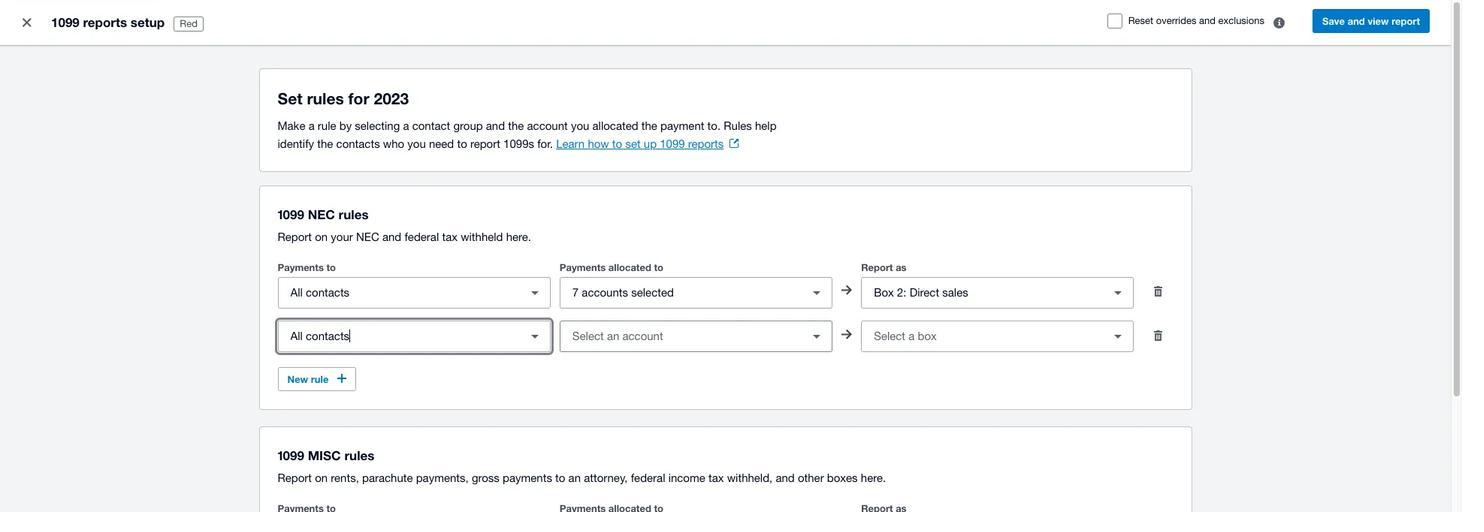 Task type: describe. For each thing, give the bounding box(es) containing it.
payments
[[503, 472, 552, 485]]

expand list image for select an account field
[[802, 322, 832, 352]]

parachute
[[362, 472, 413, 485]]

Select an account field
[[561, 322, 802, 351]]

group
[[454, 120, 483, 132]]

Report as field
[[862, 279, 1104, 307]]

withheld,
[[727, 472, 773, 485]]

expand list of contact groups image for payments to "field"
[[520, 278, 550, 308]]

report on rents, parachute payments, gross payments to an attorney, federal income tax withheld, and other boxes here.
[[278, 472, 886, 485]]

new rule
[[288, 374, 329, 386]]

account
[[527, 120, 568, 132]]

allocated inside make a rule by selecting a contact group and the account you allocated the payment to. rules help identify the contacts who you need to report 1099s for.
[[593, 120, 639, 132]]

and inside make a rule by selecting a contact group and the account you allocated the payment to. rules help identify the contacts who you need to report 1099s for.
[[486, 120, 505, 132]]

and inside button
[[1348, 15, 1366, 27]]

0 horizontal spatial the
[[317, 138, 333, 150]]

Select a box field
[[862, 322, 1104, 351]]

attorney,
[[584, 472, 628, 485]]

on for misc
[[315, 472, 328, 485]]

1 a from the left
[[309, 120, 315, 132]]

new rule button
[[278, 368, 357, 392]]

rents,
[[331, 472, 359, 485]]

to left the set
[[613, 138, 623, 150]]

help
[[755, 120, 777, 132]]

2 horizontal spatial the
[[642, 120, 658, 132]]

report for 1099 misc rules
[[278, 472, 312, 485]]

payment
[[661, 120, 705, 132]]

expand list of boxes image for select a box field
[[1104, 322, 1134, 352]]

learn how to set up 1099 reports link
[[556, 138, 739, 150]]

an
[[569, 472, 581, 485]]

income
[[669, 472, 706, 485]]

and left other
[[776, 472, 795, 485]]

gross
[[472, 472, 500, 485]]

need
[[429, 138, 454, 150]]

1 vertical spatial nec
[[356, 231, 379, 244]]

make
[[278, 120, 306, 132]]

Payments to field
[[279, 279, 520, 307]]

Select a contact group field
[[279, 322, 520, 351]]

1099 down payment
[[660, 138, 685, 150]]

for.
[[538, 138, 553, 150]]

set
[[278, 89, 303, 108]]

delete the incomplete rule for payments to the all contacts image
[[1144, 321, 1174, 351]]

setup
[[131, 14, 165, 30]]

1099 for 1099 misc rules
[[278, 448, 304, 464]]

report for 1099 nec rules
[[278, 231, 312, 244]]

save and view report
[[1323, 15, 1421, 27]]

1099 for 1099 nec rules
[[278, 207, 304, 223]]

2023
[[374, 89, 409, 108]]

your
[[331, 231, 353, 244]]

red
[[180, 18, 198, 29]]

1099 nec rules
[[278, 207, 369, 223]]

report as
[[862, 262, 907, 274]]

1 vertical spatial here.
[[861, 472, 886, 485]]

reset overrides and exclusions
[[1129, 15, 1265, 26]]

0 horizontal spatial federal
[[405, 231, 439, 244]]

set rules for 2023
[[278, 89, 409, 108]]

overrides
[[1157, 15, 1197, 26]]

expand list of contact groups image for the select a contact group "field"
[[520, 322, 550, 352]]

up
[[644, 138, 657, 150]]

1 vertical spatial allocated
[[609, 262, 652, 274]]

close rules image
[[12, 8, 42, 38]]

to up payments allocated to field
[[654, 262, 664, 274]]

1099 for 1099 reports setup
[[51, 14, 80, 30]]

other
[[798, 472, 824, 485]]

view
[[1368, 15, 1390, 27]]

1099 reports setup
[[51, 14, 165, 30]]



Task type: vqa. For each thing, say whether or not it's contained in the screenshot.
"Report as"
yes



Task type: locate. For each thing, give the bounding box(es) containing it.
as
[[896, 262, 907, 274]]

expand list of boxes image for report as field at the bottom of the page
[[1104, 278, 1134, 308]]

1099 misc rules
[[278, 448, 375, 464]]

report up payments to
[[278, 231, 312, 244]]

expand list of contact groups image
[[520, 278, 550, 308], [520, 322, 550, 352]]

1 vertical spatial report
[[471, 138, 501, 150]]

contacts
[[336, 138, 380, 150]]

new
[[288, 374, 308, 386]]

for
[[349, 89, 370, 108]]

you up learn
[[571, 120, 590, 132]]

0 vertical spatial on
[[315, 231, 328, 244]]

rule
[[318, 120, 336, 132], [311, 374, 329, 386]]

1099
[[51, 14, 80, 30], [660, 138, 685, 150], [278, 207, 304, 223], [278, 448, 304, 464]]

0 vertical spatial here.
[[506, 231, 531, 244]]

1099 left the misc
[[278, 448, 304, 464]]

the up the 1099s
[[508, 120, 524, 132]]

payments,
[[416, 472, 469, 485]]

nec
[[308, 207, 335, 223], [356, 231, 379, 244]]

2 vertical spatial report
[[278, 472, 312, 485]]

federal left the withheld
[[405, 231, 439, 244]]

0 vertical spatial tax
[[442, 231, 458, 244]]

1099 right "close rules" icon
[[51, 14, 80, 30]]

reports left setup
[[83, 14, 127, 30]]

to inside make a rule by selecting a contact group and the account you allocated the payment to. rules help identify the contacts who you need to report 1099s for.
[[457, 138, 467, 150]]

1 horizontal spatial the
[[508, 120, 524, 132]]

reports
[[83, 14, 127, 30], [688, 138, 724, 150]]

and right your
[[383, 231, 402, 244]]

report left as
[[862, 262, 893, 274]]

delete the rule for payments to the all contacts, allocated to 5000 - cost of goods sold, 5300 - subcontractors, 6000 - advertising, 1400 - inventory asset, 3900 - retained earnings, 4100 - discount received and 4200 - merchandise, mapped to nec box 2 image
[[1144, 277, 1174, 307]]

1 vertical spatial tax
[[709, 472, 724, 485]]

identify
[[278, 138, 314, 150]]

to.
[[708, 120, 721, 132]]

1 horizontal spatial report
[[1392, 15, 1421, 27]]

tax right income
[[709, 472, 724, 485]]

0 horizontal spatial you
[[408, 138, 426, 150]]

0 vertical spatial allocated
[[593, 120, 639, 132]]

and right overrides
[[1200, 15, 1216, 26]]

to down your
[[327, 262, 336, 274]]

payments for payments allocated to
[[560, 262, 606, 274]]

1 horizontal spatial payments
[[560, 262, 606, 274]]

rules
[[724, 120, 752, 132]]

expand list of boxes image left delete the incomplete rule for payments to the all contacts "image"
[[1104, 322, 1134, 352]]

on left your
[[315, 231, 328, 244]]

to left an
[[556, 472, 566, 485]]

report
[[1392, 15, 1421, 27], [471, 138, 501, 150]]

0 vertical spatial report
[[1392, 15, 1421, 27]]

1 horizontal spatial tax
[[709, 472, 724, 485]]

and
[[1200, 15, 1216, 26], [1348, 15, 1366, 27], [486, 120, 505, 132], [383, 231, 402, 244], [776, 472, 795, 485]]

rules
[[307, 89, 344, 108], [339, 207, 369, 223], [345, 448, 375, 464]]

rule inside make a rule by selecting a contact group and the account you allocated the payment to. rules help identify the contacts who you need to report 1099s for.
[[318, 120, 336, 132]]

report
[[278, 231, 312, 244], [862, 262, 893, 274], [278, 472, 312, 485]]

2 on from the top
[[315, 472, 328, 485]]

rules left for
[[307, 89, 344, 108]]

2 expand list of boxes image from the top
[[1104, 322, 1134, 352]]

1 horizontal spatial reports
[[688, 138, 724, 150]]

1 horizontal spatial a
[[403, 120, 409, 132]]

0 vertical spatial federal
[[405, 231, 439, 244]]

expand list of boxes image
[[1104, 278, 1134, 308], [1104, 322, 1134, 352]]

payments to
[[278, 262, 336, 274]]

how
[[588, 138, 609, 150]]

save and view report button
[[1313, 9, 1431, 33]]

federal left income
[[631, 472, 666, 485]]

1 expand list image from the top
[[802, 278, 832, 308]]

rules up rents, at the bottom of the page
[[345, 448, 375, 464]]

1 vertical spatial federal
[[631, 472, 666, 485]]

1 vertical spatial expand list image
[[802, 322, 832, 352]]

2 payments from the left
[[560, 262, 606, 274]]

learn
[[556, 138, 585, 150]]

0 horizontal spatial a
[[309, 120, 315, 132]]

2 a from the left
[[403, 120, 409, 132]]

by
[[340, 120, 352, 132]]

on
[[315, 231, 328, 244], [315, 472, 328, 485]]

withheld
[[461, 231, 503, 244]]

and right group
[[486, 120, 505, 132]]

0 horizontal spatial reports
[[83, 14, 127, 30]]

rules up your
[[339, 207, 369, 223]]

save
[[1323, 15, 1346, 27]]

0 vertical spatial you
[[571, 120, 590, 132]]

0 horizontal spatial tax
[[442, 231, 458, 244]]

0 vertical spatial rules
[[307, 89, 344, 108]]

1 horizontal spatial here.
[[861, 472, 886, 485]]

make a rule by selecting a contact group and the account you allocated the payment to. rules help identify the contacts who you need to report 1099s for.
[[278, 120, 777, 150]]

exclusions
[[1219, 15, 1265, 26]]

a right make
[[309, 120, 315, 132]]

0 vertical spatial expand list of boxes image
[[1104, 278, 1134, 308]]

expand list image
[[802, 278, 832, 308], [802, 322, 832, 352]]

2 expand list image from the top
[[802, 322, 832, 352]]

on for nec
[[315, 231, 328, 244]]

report right view
[[1392, 15, 1421, 27]]

1 vertical spatial expand list of contact groups image
[[520, 322, 550, 352]]

1 vertical spatial you
[[408, 138, 426, 150]]

payments
[[278, 262, 324, 274], [560, 262, 606, 274]]

allocated up payments allocated to field
[[609, 262, 652, 274]]

federal
[[405, 231, 439, 244], [631, 472, 666, 485]]

0 horizontal spatial nec
[[308, 207, 335, 223]]

0 vertical spatial expand list of contact groups image
[[520, 278, 550, 308]]

the
[[508, 120, 524, 132], [642, 120, 658, 132], [317, 138, 333, 150]]

1 vertical spatial on
[[315, 472, 328, 485]]

rule left by on the top left of page
[[318, 120, 336, 132]]

1 vertical spatial rule
[[311, 374, 329, 386]]

0 horizontal spatial report
[[471, 138, 501, 150]]

reset
[[1129, 15, 1154, 26]]

1 on from the top
[[315, 231, 328, 244]]

clear overrides and exclusions image
[[1265, 8, 1295, 38]]

allocated
[[593, 120, 639, 132], [609, 262, 652, 274]]

payments for payments to
[[278, 262, 324, 274]]

0 horizontal spatial payments
[[278, 262, 324, 274]]

rule inside button
[[311, 374, 329, 386]]

and left view
[[1348, 15, 1366, 27]]

a up who
[[403, 120, 409, 132]]

nec up your
[[308, 207, 335, 223]]

rules for misc
[[345, 448, 375, 464]]

here.
[[506, 231, 531, 244], [861, 472, 886, 485]]

the right identify
[[317, 138, 333, 150]]

tax
[[442, 231, 458, 244], [709, 472, 724, 485]]

tax left the withheld
[[442, 231, 458, 244]]

you right who
[[408, 138, 426, 150]]

boxes
[[827, 472, 858, 485]]

1 horizontal spatial federal
[[631, 472, 666, 485]]

reports down to.
[[688, 138, 724, 150]]

a
[[309, 120, 315, 132], [403, 120, 409, 132]]

you
[[571, 120, 590, 132], [408, 138, 426, 150]]

1 horizontal spatial nec
[[356, 231, 379, 244]]

1 vertical spatial reports
[[688, 138, 724, 150]]

allocated up how
[[593, 120, 639, 132]]

0 vertical spatial reports
[[83, 14, 127, 30]]

nec right your
[[356, 231, 379, 244]]

expand list of boxes image left delete the rule for payments to the all contacts, allocated to 5000 - cost of goods sold, 5300 - subcontractors, 6000 - advertising, 1400 - inventory asset, 3900 - retained earnings, 4100 - discount received and 4200 - merchandise, mapped to nec box 2 image
[[1104, 278, 1134, 308]]

to down group
[[457, 138, 467, 150]]

report on your nec and federal tax withheld here.
[[278, 231, 531, 244]]

rules for nec
[[339, 207, 369, 223]]

1 vertical spatial expand list of boxes image
[[1104, 322, 1134, 352]]

Payments allocated to field
[[561, 279, 802, 307]]

2 vertical spatial rules
[[345, 448, 375, 464]]

0 vertical spatial nec
[[308, 207, 335, 223]]

1 expand list of boxes image from the top
[[1104, 278, 1134, 308]]

learn how to set up 1099 reports
[[556, 138, 724, 150]]

2 expand list of contact groups image from the top
[[520, 322, 550, 352]]

1 vertical spatial rules
[[339, 207, 369, 223]]

report inside make a rule by selecting a contact group and the account you allocated the payment to. rules help identify the contacts who you need to report 1099s for.
[[471, 138, 501, 150]]

here. right boxes
[[861, 472, 886, 485]]

1099s
[[504, 138, 534, 150]]

report down group
[[471, 138, 501, 150]]

rule right new
[[311, 374, 329, 386]]

1 payments from the left
[[278, 262, 324, 274]]

report down the misc
[[278, 472, 312, 485]]

0 vertical spatial report
[[278, 231, 312, 244]]

the up up
[[642, 120, 658, 132]]

0 vertical spatial expand list image
[[802, 278, 832, 308]]

0 horizontal spatial here.
[[506, 231, 531, 244]]

1 horizontal spatial you
[[571, 120, 590, 132]]

on down the misc
[[315, 472, 328, 485]]

selecting
[[355, 120, 400, 132]]

1 expand list of contact groups image from the top
[[520, 278, 550, 308]]

0 vertical spatial rule
[[318, 120, 336, 132]]

report inside button
[[1392, 15, 1421, 27]]

here. right the withheld
[[506, 231, 531, 244]]

to
[[457, 138, 467, 150], [613, 138, 623, 150], [327, 262, 336, 274], [654, 262, 664, 274], [556, 472, 566, 485]]

who
[[383, 138, 405, 150]]

payments allocated to
[[560, 262, 664, 274]]

set
[[626, 138, 641, 150]]

contact
[[412, 120, 450, 132]]

1 vertical spatial report
[[862, 262, 893, 274]]

misc
[[308, 448, 341, 464]]

1099 up payments to
[[278, 207, 304, 223]]

expand list image for payments allocated to field
[[802, 278, 832, 308]]



